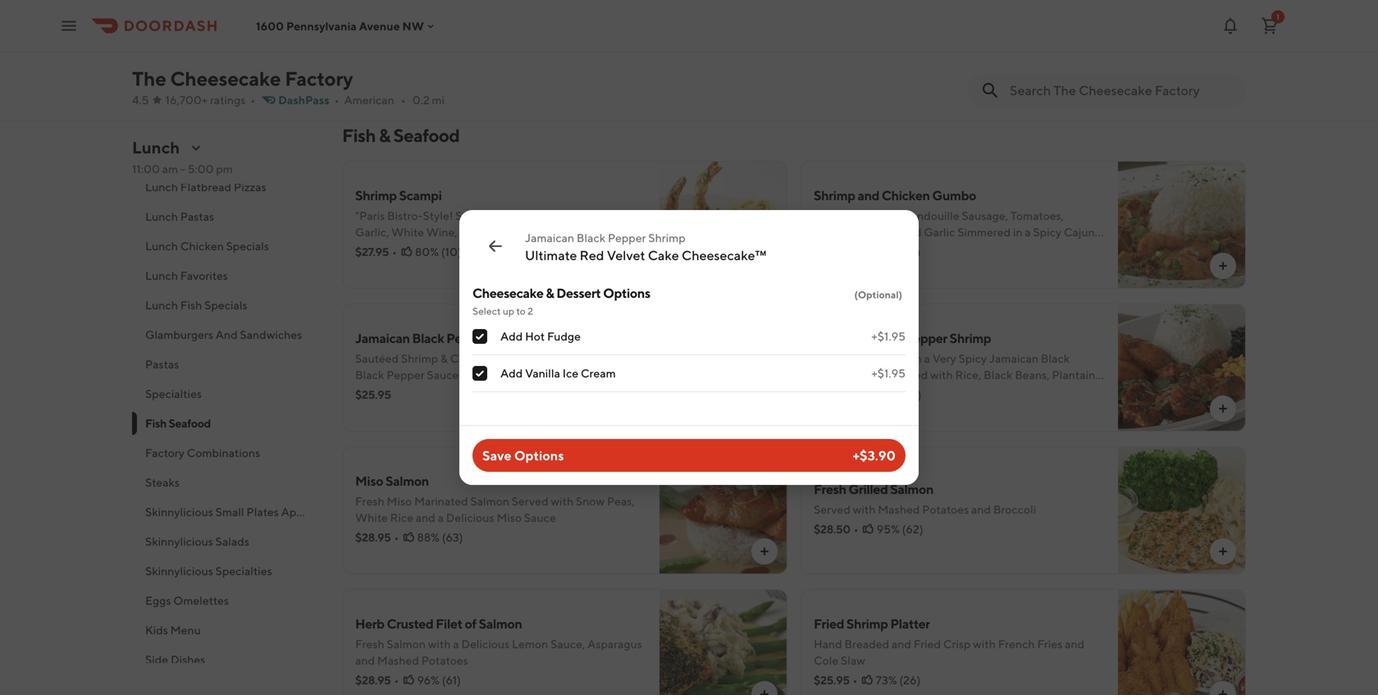 Task type: vqa. For each thing, say whether or not it's contained in the screenshot.
'Peas,'
yes



Task type: describe. For each thing, give the bounding box(es) containing it.
$28.95 for herb
[[355, 673, 391, 687]]

sauce. inside jamaican black pepper chicken & shrimp sautéed shrimp & chicken with a very spicy jamaican black pepper sauce. served with rice, black beans, plantains and marinated pineapple
[[427, 368, 462, 382]]

skinnylicious for skinnylicious small plates appetizers
[[145, 505, 213, 519]]

factory combinations button
[[132, 438, 322, 468]]

topped
[[940, 242, 980, 255]]

a inside jamaican black pepper shrimp sautéed shrimp with a very spicy jamaican black pepper sauce. served with rice, black beans, plantains and marinated pineapple
[[924, 352, 930, 365]]

chicken down to on the top of the page
[[491, 330, 539, 346]]

0 horizontal spatial cheesecake
[[170, 67, 281, 90]]

fish seafood
[[145, 416, 211, 430]]

options inside cheesecake & dessert options select up to 2
[[603, 285, 651, 301]]

fresh inside "fresh grilled salmon served with mashed potatoes and broccoli"
[[814, 481, 847, 497]]

and inside miso salmon fresh miso marinated salmon served with snow peas, white rice and a delicious miso sauce
[[416, 511, 436, 524]]

92% (38)
[[876, 388, 922, 401]]

rice
[[390, 511, 414, 524]]

add hot fudge
[[501, 329, 581, 343]]

rice, inside jamaican black pepper chicken & shrimp sautéed shrimp & chicken with a very spicy jamaican black pepper sauce. served with rice, black beans, plantains and marinated pineapple
[[528, 368, 554, 382]]

$28.95 • for herb
[[355, 673, 399, 687]]

specials for lunch fish specials
[[205, 298, 247, 312]]

add item to cart image for herb crusted filet of salmon
[[758, 688, 771, 695]]

$28.50 •
[[814, 522, 859, 536]]

jamaican black pepper chicken & shrimp sautéed shrimp & chicken with a very spicy jamaican black pepper sauce. served with rice, black beans, plantains and marinated pineapple
[[355, 330, 636, 398]]

"paris
[[355, 209, 385, 222]]

ultimate
[[525, 247, 577, 263]]

gumbo
[[933, 188, 977, 203]]

16,700+
[[165, 93, 208, 107]]

breaded
[[845, 637, 890, 651]]

simmered
[[958, 225, 1011, 239]]

andouille
[[909, 209, 960, 222]]

salmon down save on the left bottom of page
[[471, 494, 510, 508]]

hand
[[814, 637, 843, 651]]

dishes
[[171, 653, 205, 666]]

shrimp inside fried shrimp platter hand breaded and fried crisp with french fries and cole slaw
[[847, 616, 888, 631]]

lunch chicken specials button
[[132, 231, 322, 261]]

side dishes
[[145, 653, 205, 666]]

garlic,
[[355, 225, 389, 239]]

(26)
[[900, 673, 921, 687]]

sautéed inside "chicken breast sautéed with fresh mushrooms in a rich marsala wine sauce. served over bow-tie pasta"
[[437, 9, 481, 22]]

1 button
[[1254, 9, 1287, 42]]

mashed inside "fresh grilled salmon served with mashed potatoes and broccoli"
[[878, 503, 920, 516]]

snow
[[576, 494, 605, 508]]

lunch for lunch pastas
[[145, 210, 178, 223]]

marinated inside jamaican black pepper shrimp sautéed shrimp with a very spicy jamaican black pepper sauce. served with rice, black beans, plantains and marinated pineapple
[[836, 384, 890, 398]]

salmon down crusted
[[387, 637, 426, 651]]

80% (10)
[[415, 245, 462, 258]]

+$3.90
[[853, 448, 896, 463]]

0 vertical spatial fried
[[814, 616, 844, 631]]

white inside miso salmon fresh miso marinated salmon served with snow peas, white rice and a delicious miso sauce
[[355, 511, 388, 524]]

of inside herb crusted filet of salmon fresh salmon with a delicious lemon sauce, asparagus and mashed potatoes
[[465, 616, 477, 631]]

ice
[[563, 366, 579, 380]]

cajun
[[1064, 225, 1095, 239]]

avenue
[[359, 19, 400, 33]]

95% (62)
[[877, 522, 924, 536]]

slaw
[[841, 654, 866, 667]]

combinations
[[187, 446, 260, 460]]

small
[[216, 505, 244, 519]]

potatoes inside herb crusted filet of salmon fresh salmon with a delicious lemon sauce, asparagus and mashed potatoes
[[422, 654, 468, 667]]

82%
[[876, 245, 898, 258]]

specialties button
[[132, 379, 322, 409]]

pennsylvania
[[286, 19, 357, 33]]

lunch flatbread pizzas button
[[132, 172, 322, 202]]

add item to cart image for jamaican black pepper shrimp
[[1217, 402, 1230, 415]]

sauteed
[[456, 209, 499, 222]]

rice, inside jamaican black pepper shrimp sautéed shrimp with a very spicy jamaican black pepper sauce. served with rice, black beans, plantains and marinated pineapple
[[956, 368, 982, 382]]

$28.95 for miso
[[355, 531, 391, 544]]

2 vertical spatial miso
[[497, 511, 522, 524]]

dialog containing ultimate red velvet cake cheesecake™
[[460, 210, 919, 485]]

served inside miso salmon fresh miso marinated salmon served with snow peas, white rice and a delicious miso sauce
[[512, 494, 549, 508]]

to
[[517, 305, 526, 317]]

spicy inside jamaican black pepper shrimp sautéed shrimp with a very spicy jamaican black pepper sauce. served with rice, black beans, plantains and marinated pineapple
[[959, 352, 987, 365]]

open menu image
[[59, 16, 79, 36]]

skinnylicious salads
[[145, 535, 249, 548]]

delicious inside miso salmon fresh miso marinated salmon served with snow peas, white rice and a delicious miso sauce
[[446, 511, 494, 524]]

chicken inside "shrimp and chicken gumbo "shrimp, chicken, andouille sausage, tomatoes, peppers, onions and garlic simmered in a spicy cajun style broth with cream. topped with steamed white rice""
[[882, 188, 930, 203]]

add item to cart image for fried shrimp platter
[[1217, 688, 1230, 695]]

fried shrimp platter image
[[1118, 589, 1246, 695]]

& inside cheesecake & dessert options select up to 2
[[546, 285, 554, 301]]

• down the cheesecake factory
[[251, 93, 255, 107]]

beans, inside jamaican black pepper shrimp sautéed shrimp with a very spicy jamaican black pepper sauce. served with rice, black beans, plantains and marinated pineapple
[[1015, 368, 1050, 382]]

cheesecake inside cheesecake & dessert options select up to 2
[[473, 285, 544, 301]]

1 items, open order cart image
[[1260, 16, 1280, 36]]

• left the '0.2'
[[401, 93, 406, 107]]

$27.95 • for 80% (10)
[[355, 245, 397, 258]]

broth
[[843, 242, 872, 255]]

none checkbox inside cheesecake & dessert options "group"
[[473, 329, 487, 344]]

steaks button
[[132, 468, 322, 497]]

am
[[162, 162, 178, 176]]

cheesecake™
[[682, 247, 766, 263]]

tie
[[584, 25, 600, 39]]

shrimp inside 'shrimp scampi "paris bistro-style! sauteed with whole cloves of garlic, white wine, fresh basil and tomato. served with angel hair pasta"'
[[355, 188, 397, 203]]

of inside 'shrimp scampi "paris bistro-style! sauteed with whole cloves of garlic, white wine, fresh basil and tomato. served with angel hair pasta"'
[[602, 209, 613, 222]]

hot
[[525, 329, 545, 343]]

cake
[[648, 247, 679, 263]]

sautéed inside jamaican black pepper shrimp sautéed shrimp with a very spicy jamaican black pepper sauce. served with rice, black beans, plantains and marinated pineapple
[[814, 352, 858, 365]]

chicken breast sautéed with fresh mushrooms in a rich marsala wine sauce. served over bow-tie pasta
[[355, 9, 631, 39]]

herb
[[355, 616, 385, 631]]

add item to cart image for shrimp and chicken gumbo
[[1217, 259, 1230, 272]]

add item to cart image for miso salmon
[[758, 545, 771, 558]]

beans, inside jamaican black pepper chicken & shrimp sautéed shrimp & chicken with a very spicy jamaican black pepper sauce. served with rice, black beans, plantains and marinated pineapple
[[588, 368, 623, 382]]

specials for lunch chicken specials
[[226, 239, 269, 253]]

wine
[[424, 25, 453, 39]]

basil
[[491, 225, 516, 239]]

american • 0.2 mi
[[344, 93, 445, 107]]

0.2
[[412, 93, 430, 107]]

fish for fish seafood
[[145, 416, 167, 430]]

miso salmon fresh miso marinated salmon served with snow peas, white rice and a delicious miso sauce
[[355, 473, 635, 524]]

and inside jamaican black pepper shrimp sautéed shrimp with a very spicy jamaican black pepper sauce. served with rice, black beans, plantains and marinated pineapple
[[814, 384, 834, 398]]

chicken inside lunch chicken specials button
[[180, 239, 224, 253]]

5:00
[[188, 162, 214, 176]]

factory inside "button"
[[145, 446, 185, 460]]

potatoes inside "fresh grilled salmon served with mashed potatoes and broccoli"
[[922, 503, 969, 516]]

kids
[[145, 623, 168, 637]]

88%
[[417, 531, 440, 544]]

marsala
[[381, 25, 422, 39]]

miso salmon image
[[660, 446, 788, 574]]

cream
[[581, 366, 616, 380]]

0 horizontal spatial specialties
[[145, 387, 202, 400]]

marinated inside miso salmon fresh miso marinated salmon served with snow peas, white rice and a delicious miso sauce
[[414, 494, 468, 508]]

jamaican for with
[[814, 330, 869, 346]]

lunch for lunch flatbread pizzas
[[145, 180, 178, 194]]

-
[[180, 162, 185, 176]]

a inside miso salmon fresh miso marinated salmon served with snow peas, white rice and a delicious miso sauce
[[438, 511, 444, 524]]

cream.
[[900, 242, 938, 255]]

(61)
[[442, 673, 461, 687]]

$25.95 • for fried
[[814, 673, 858, 687]]

cheesecake & dessert options select up to 2
[[473, 285, 651, 317]]

salmon up lemon
[[479, 616, 522, 631]]

the
[[132, 67, 166, 90]]

factory combinations
[[145, 446, 260, 460]]

side dishes button
[[132, 645, 322, 675]]

jamaican black pepper shrimp image
[[1118, 304, 1246, 432]]

+$1.95 for add hot fudge
[[872, 329, 906, 343]]

with inside fried shrimp platter hand breaded and fried crisp with french fries and cole slaw
[[973, 637, 996, 651]]

1600 pennsylvania avenue nw
[[256, 19, 424, 33]]

chicken marsala and mushrooms image
[[660, 0, 788, 89]]

mushrooms
[[540, 9, 601, 22]]

a inside "shrimp and chicken gumbo "shrimp, chicken, andouille sausage, tomatoes, peppers, onions and garlic simmered in a spicy cajun style broth with cream. topped with steamed white rice""
[[1025, 225, 1031, 239]]

cheesecake & dessert options group
[[473, 284, 906, 392]]

asparagus
[[588, 637, 642, 651]]

$25.95 for fried
[[814, 673, 850, 687]]

marinated inside jamaican black pepper chicken & shrimp sautéed shrimp & chicken with a very spicy jamaican black pepper sauce. served with rice, black beans, plantains and marinated pineapple
[[428, 384, 482, 398]]

plantains inside jamaican black pepper shrimp sautéed shrimp with a very spicy jamaican black pepper sauce. served with rice, black beans, plantains and marinated pineapple
[[1052, 368, 1101, 382]]

• for 80% (10)
[[392, 245, 397, 258]]

0 vertical spatial miso
[[355, 473, 383, 489]]

style
[[814, 242, 840, 255]]

1600
[[256, 19, 284, 33]]

with inside "fresh grilled salmon served with mashed potatoes and broccoli"
[[853, 503, 876, 516]]

11:00 am - 5:00 pm
[[132, 162, 233, 176]]

sauce. inside jamaican black pepper shrimp sautéed shrimp with a very spicy jamaican black pepper sauce. served with rice, black beans, plantains and marinated pineapple
[[855, 368, 889, 382]]

delicious inside herb crusted filet of salmon fresh salmon with a delicious lemon sauce, asparagus and mashed potatoes
[[462, 637, 510, 651]]

grilled
[[849, 481, 888, 497]]

very inside jamaican black pepper shrimp sautéed shrimp with a very spicy jamaican black pepper sauce. served with rice, black beans, plantains and marinated pineapple
[[933, 352, 957, 365]]

add for add vanilla ice cream
[[501, 366, 523, 380]]

side
[[145, 653, 168, 666]]

spicy inside "shrimp and chicken gumbo "shrimp, chicken, andouille sausage, tomatoes, peppers, onions and garlic simmered in a spicy cajun style broth with cream. topped with steamed white rice""
[[1034, 225, 1062, 239]]

$25.95 • for jamaican
[[814, 388, 858, 401]]

a inside "chicken breast sautéed with fresh mushrooms in a rich marsala wine sauce. served over bow-tie pasta"
[[615, 9, 621, 22]]

96% (61)
[[417, 673, 461, 687]]

white inside "shrimp and chicken gumbo "shrimp, chicken, andouille sausage, tomatoes, peppers, onions and garlic simmered in a spicy cajun style broth with cream. topped with steamed white rice""
[[1056, 242, 1089, 255]]

• for 92% (38)
[[853, 388, 858, 401]]

1 horizontal spatial fried
[[914, 637, 941, 651]]

white inside 'shrimp scampi "paris bistro-style! sauteed with whole cloves of garlic, white wine, fresh basil and tomato. served with angel hair pasta"'
[[392, 225, 424, 239]]



Task type: locate. For each thing, give the bounding box(es) containing it.
lunch for lunch favorites
[[145, 269, 178, 282]]

of
[[602, 209, 613, 222], [465, 616, 477, 631]]

0 vertical spatial in
[[603, 9, 613, 22]]

sautéed
[[437, 9, 481, 22], [355, 352, 399, 365], [814, 352, 858, 365]]

add vanilla ice cream
[[501, 366, 616, 380]]

pastas down glamburgers
[[145, 357, 179, 371]]

pastas inside pastas button
[[145, 357, 179, 371]]

menu
[[170, 623, 201, 637]]

mashed up 95% (62)
[[878, 503, 920, 516]]

fudge
[[547, 329, 581, 343]]

2 $25.95 • from the top
[[814, 673, 858, 687]]

1 rice, from the left
[[528, 368, 554, 382]]

delicious up (63)
[[446, 511, 494, 524]]

0 horizontal spatial miso
[[355, 473, 383, 489]]

2 $28.95 • from the top
[[355, 673, 399, 687]]

2 horizontal spatial white
[[1056, 242, 1089, 255]]

pepper inside jamaican black pepper shrimp ultimate red velvet cake cheesecake™
[[608, 231, 646, 245]]

2 skinnylicious from the top
[[145, 535, 213, 548]]

steamed
[[1007, 242, 1054, 255]]

• down rice
[[394, 531, 399, 544]]

fresh inside 'shrimp scampi "paris bistro-style! sauteed with whole cloves of garlic, white wine, fresh basil and tomato. served with angel hair pasta"'
[[460, 225, 489, 239]]

1 pineapple from the left
[[484, 384, 537, 398]]

0 vertical spatial +$1.95
[[872, 329, 906, 343]]

1 vertical spatial $27.95 •
[[355, 245, 397, 258]]

flatbread
[[180, 180, 231, 194]]

specials down lunch favorites button
[[205, 298, 247, 312]]

add left hot
[[501, 329, 523, 343]]

2 $27.95 from the top
[[355, 245, 389, 258]]

• for 96% (61)
[[394, 673, 399, 687]]

seafood down the '0.2'
[[393, 125, 460, 146]]

in up pasta
[[603, 9, 613, 22]]

1 add item to cart image from the top
[[1217, 402, 1230, 415]]

served
[[492, 25, 529, 39], [585, 225, 622, 239], [464, 368, 501, 382], [891, 368, 928, 382], [512, 494, 549, 508], [814, 503, 851, 516]]

$27.95 for 87%
[[355, 45, 389, 58]]

1 horizontal spatial pastas
[[180, 210, 214, 223]]

pm
[[216, 162, 233, 176]]

2 $28.95 from the top
[[355, 673, 391, 687]]

$27.95 for 80%
[[355, 245, 389, 258]]

white down cajun
[[1056, 242, 1089, 255]]

0 horizontal spatial pineapple
[[484, 384, 537, 398]]

kids menu button
[[132, 615, 322, 645]]

fresh down the herb
[[355, 637, 385, 651]]

in
[[603, 9, 613, 22], [1013, 225, 1023, 239]]

fresh down sauteed
[[460, 225, 489, 239]]

$28.50
[[814, 522, 851, 536]]

1 horizontal spatial beans,
[[1015, 368, 1050, 382]]

0 horizontal spatial mashed
[[377, 654, 419, 667]]

shrimp inside jamaican black pepper shrimp ultimate red velvet cake cheesecake™
[[649, 231, 686, 245]]

chicken
[[355, 9, 399, 22], [882, 188, 930, 203], [180, 239, 224, 253], [491, 330, 539, 346], [450, 352, 494, 365]]

$28.95 • down rice
[[355, 531, 399, 544]]

and inside "fresh grilled salmon served with mashed potatoes and broccoli"
[[972, 503, 991, 516]]

spicy inside jamaican black pepper chicken & shrimp sautéed shrimp & chicken with a very spicy jamaican black pepper sauce. served with rice, black beans, plantains and marinated pineapple
[[556, 352, 584, 365]]

2 add from the top
[[501, 366, 523, 380]]

served inside jamaican black pepper shrimp sautéed shrimp with a very spicy jamaican black pepper sauce. served with rice, black beans, plantains and marinated pineapple
[[891, 368, 928, 382]]

1 $27.95 • from the top
[[355, 45, 397, 58]]

$27.95 • for 87% (56)
[[355, 45, 397, 58]]

• for 87% (56)
[[392, 45, 397, 58]]

1 horizontal spatial rice,
[[956, 368, 982, 382]]

Item Search search field
[[1010, 81, 1233, 99]]

vanilla
[[525, 366, 560, 380]]

add item to cart image for fresh grilled salmon
[[1217, 545, 1230, 558]]

kids menu
[[145, 623, 201, 637]]

0 vertical spatial $27.95 •
[[355, 45, 397, 58]]

herb crusted filet of salmon fresh salmon with a delicious lemon sauce, asparagus and mashed potatoes
[[355, 616, 642, 667]]

73% (26)
[[876, 673, 921, 687]]

1 horizontal spatial white
[[392, 225, 424, 239]]

cheesecake
[[170, 67, 281, 90], [473, 285, 544, 301]]

1 vertical spatial factory
[[145, 446, 185, 460]]

save options
[[483, 448, 564, 463]]

2 pineapple from the left
[[892, 384, 945, 398]]

specials
[[226, 239, 269, 253], [205, 298, 247, 312]]

+$1.95 for add vanilla ice cream
[[872, 366, 906, 380]]

chicken,
[[861, 209, 907, 222]]

2 +$1.95 from the top
[[872, 366, 906, 380]]

and
[[216, 328, 238, 341]]

80%
[[415, 245, 439, 258]]

shrimp and chicken gumbo image
[[1118, 161, 1246, 289]]

back image
[[486, 236, 505, 256]]

1 $28.95 • from the top
[[355, 531, 399, 544]]

and inside jamaican black pepper chicken & shrimp sautéed shrimp & chicken with a very spicy jamaican black pepper sauce. served with rice, black beans, plantains and marinated pineapple
[[406, 384, 426, 398]]

skinnylicious up eggs omelettes
[[145, 564, 213, 578]]

+$1.95 up 92%
[[872, 366, 906, 380]]

1 vertical spatial fried
[[914, 637, 941, 651]]

1 horizontal spatial cheesecake
[[473, 285, 544, 301]]

served up (38) at bottom right
[[891, 368, 928, 382]]

served inside "chicken breast sautéed with fresh mushrooms in a rich marsala wine sauce. served over bow-tie pasta"
[[492, 25, 529, 39]]

1 horizontal spatial in
[[1013, 225, 1023, 239]]

factory up steaks
[[145, 446, 185, 460]]

served up $28.50
[[814, 503, 851, 516]]

jamaican for sautéed
[[355, 330, 410, 346]]

with inside miso salmon fresh miso marinated salmon served with snow peas, white rice and a delicious miso sauce
[[551, 494, 574, 508]]

factory up dashpass • on the top left of page
[[285, 67, 353, 90]]

in inside "chicken breast sautéed with fresh mushrooms in a rich marsala wine sauce. served over bow-tie pasta"
[[603, 9, 613, 22]]

salmon up (62)
[[891, 481, 934, 497]]

lunch for lunch
[[132, 138, 180, 157]]

fries
[[1038, 637, 1063, 651]]

lunch for lunch chicken specials
[[145, 239, 178, 253]]

0 vertical spatial $28.95 •
[[355, 531, 399, 544]]

2 horizontal spatial fish
[[342, 125, 376, 146]]

white left rice
[[355, 511, 388, 524]]

pasta"
[[413, 242, 446, 255]]

fresh right appetizers
[[355, 494, 385, 508]]

fish up factory combinations
[[145, 416, 167, 430]]

skinnylicious small plates appetizers
[[145, 505, 338, 519]]

1 horizontal spatial miso
[[387, 494, 412, 508]]

• for 95% (62)
[[854, 522, 859, 536]]

0 vertical spatial plantains
[[1052, 368, 1101, 382]]

1 skinnylicious from the top
[[145, 505, 213, 519]]

2 horizontal spatial sautéed
[[814, 352, 858, 365]]

style!
[[423, 209, 453, 222]]

1 vertical spatial $28.95 •
[[355, 673, 399, 687]]

served inside jamaican black pepper chicken & shrimp sautéed shrimp & chicken with a very spicy jamaican black pepper sauce. served with rice, black beans, plantains and marinated pineapple
[[464, 368, 501, 382]]

1 vertical spatial of
[[465, 616, 477, 631]]

1 vertical spatial +$1.95
[[872, 366, 906, 380]]

pastas down lunch flatbread pizzas
[[180, 210, 214, 223]]

sausage,
[[962, 209, 1009, 222]]

0 horizontal spatial seafood
[[169, 416, 211, 430]]

pepper for cake
[[608, 231, 646, 245]]

dialog
[[460, 210, 919, 485]]

pastas
[[180, 210, 214, 223], [145, 357, 179, 371]]

platter
[[891, 616, 930, 631]]

$28.95 • for miso
[[355, 531, 399, 544]]

served up sauce
[[512, 494, 549, 508]]

0 vertical spatial specials
[[226, 239, 269, 253]]

0 horizontal spatial fish
[[145, 416, 167, 430]]

1 vertical spatial fish
[[180, 298, 202, 312]]

0 horizontal spatial beans,
[[588, 368, 623, 382]]

+$1.95 down "(optional)"
[[872, 329, 906, 343]]

2 vertical spatial fish
[[145, 416, 167, 430]]

notification bell image
[[1221, 16, 1241, 36]]

1 vertical spatial specialties
[[216, 564, 272, 578]]

salads
[[216, 535, 249, 548]]

1 vertical spatial $25.95 •
[[814, 673, 858, 687]]

2 rice, from the left
[[956, 368, 982, 382]]

$27.95 down the garlic,
[[355, 245, 389, 258]]

served inside 'shrimp scampi "paris bistro-style! sauteed with whole cloves of garlic, white wine, fresh basil and tomato. served with angel hair pasta"'
[[585, 225, 622, 239]]

0 vertical spatial seafood
[[393, 125, 460, 146]]

sauce
[[524, 511, 556, 524]]

pasta
[[602, 25, 631, 39]]

mashed inside herb crusted filet of salmon fresh salmon with a delicious lemon sauce, asparagus and mashed potatoes
[[377, 654, 419, 667]]

1 horizontal spatial sautéed
[[437, 9, 481, 22]]

0 vertical spatial options
[[603, 285, 651, 301]]

1 vertical spatial plantains
[[355, 384, 404, 398]]

1 vertical spatial seafood
[[169, 416, 211, 430]]

1 vertical spatial options
[[514, 448, 564, 463]]

pineapple inside jamaican black pepper chicken & shrimp sautéed shrimp & chicken with a very spicy jamaican black pepper sauce. served with rice, black beans, plantains and marinated pineapple
[[484, 384, 537, 398]]

1 vertical spatial white
[[1056, 242, 1089, 255]]

1 vertical spatial cheesecake
[[473, 285, 544, 301]]

$25.95 for jamaican
[[814, 388, 850, 401]]

1 vertical spatial miso
[[387, 494, 412, 508]]

$28.95 left 96%
[[355, 673, 391, 687]]

skinnylicious down steaks
[[145, 505, 213, 519]]

salmon inside "fresh grilled salmon served with mashed potatoes and broccoli"
[[891, 481, 934, 497]]

fish down lunch favorites
[[180, 298, 202, 312]]

(56)
[[439, 45, 461, 58]]

1 +$1.95 from the top
[[872, 329, 906, 343]]

delicious down filet
[[462, 637, 510, 651]]

seafood up factory combinations
[[169, 416, 211, 430]]

(38)
[[901, 388, 922, 401]]

1 horizontal spatial factory
[[285, 67, 353, 90]]

jamaican
[[525, 231, 575, 245], [355, 330, 410, 346], [814, 330, 869, 346], [586, 352, 636, 365], [990, 352, 1039, 365]]

specialties up the fish seafood
[[145, 387, 202, 400]]

cheesecake up "up"
[[473, 285, 544, 301]]

0 vertical spatial add item to cart image
[[1217, 402, 1230, 415]]

1 horizontal spatial fish
[[180, 298, 202, 312]]

2 horizontal spatial spicy
[[1034, 225, 1062, 239]]

breast
[[401, 9, 435, 22]]

scampi
[[399, 188, 442, 203]]

lunch fish specials button
[[132, 290, 322, 320]]

1 vertical spatial skinnylicious
[[145, 535, 213, 548]]

with inside "chicken breast sautéed with fresh mushrooms in a rich marsala wine sauce. served over bow-tie pasta"
[[483, 9, 506, 22]]

in inside "shrimp and chicken gumbo "shrimp, chicken, andouille sausage, tomatoes, peppers, onions and garlic simmered in a spicy cajun style broth with cream. topped with steamed white rice""
[[1013, 225, 1023, 239]]

pastas inside lunch pastas button
[[180, 210, 214, 223]]

plantains inside jamaican black pepper chicken & shrimp sautéed shrimp & chicken with a very spicy jamaican black pepper sauce. served with rice, black beans, plantains and marinated pineapple
[[355, 384, 404, 398]]

0 horizontal spatial spicy
[[556, 352, 584, 365]]

white down bistro-
[[392, 225, 424, 239]]

black inside jamaican black pepper shrimp ultimate red velvet cake cheesecake™
[[577, 231, 606, 245]]

lunch inside button
[[145, 269, 178, 282]]

fresh grilled salmon served with mashed potatoes and broccoli
[[814, 481, 1037, 516]]

skinnylicious for skinnylicious salads
[[145, 535, 213, 548]]

skinnylicious for skinnylicious specialties
[[145, 564, 213, 578]]

bow-
[[556, 25, 584, 39]]

lunch favorites button
[[132, 261, 322, 290]]

served up red
[[585, 225, 622, 239]]

1 vertical spatial add item to cart image
[[1217, 688, 1230, 695]]

• left 92%
[[853, 388, 858, 401]]

of right filet
[[465, 616, 477, 631]]

1 $25.95 • from the top
[[814, 388, 858, 401]]

• right angel
[[392, 245, 397, 258]]

0 horizontal spatial of
[[465, 616, 477, 631]]

tomato.
[[541, 225, 582, 239]]

0 vertical spatial pastas
[[180, 210, 214, 223]]

salmon up rice
[[386, 473, 429, 489]]

pepper for a
[[905, 330, 948, 346]]

1 vertical spatial delicious
[[462, 637, 510, 651]]

over
[[531, 25, 554, 39]]

glamburgers and sandwiches button
[[132, 320, 322, 350]]

1 vertical spatial pastas
[[145, 357, 179, 371]]

1 horizontal spatial of
[[602, 209, 613, 222]]

0 horizontal spatial very
[[530, 352, 553, 365]]

shrimp scampi "paris bistro-style! sauteed with whole cloves of garlic, white wine, fresh basil and tomato. served with angel hair pasta"
[[355, 188, 647, 255]]

sauce,
[[551, 637, 585, 651]]

0 vertical spatial cheesecake
[[170, 67, 281, 90]]

0 vertical spatial of
[[602, 209, 613, 222]]

3 skinnylicious from the top
[[145, 564, 213, 578]]

0 vertical spatial factory
[[285, 67, 353, 90]]

0 horizontal spatial options
[[514, 448, 564, 463]]

jamaican black pepper chicken & shrimp image
[[660, 304, 788, 432]]

0 horizontal spatial sautéed
[[355, 352, 399, 365]]

fresh inside herb crusted filet of salmon fresh salmon with a delicious lemon sauce, asparagus and mashed potatoes
[[355, 637, 385, 651]]

chicken up rich
[[355, 9, 399, 22]]

• down the slaw
[[853, 673, 858, 687]]

herb crusted filet of salmon image
[[660, 589, 788, 695]]

fried shrimp platter hand breaded and fried crisp with french fries and cole slaw
[[814, 616, 1085, 667]]

fresh inside "chicken breast sautéed with fresh mushrooms in a rich marsala wine sauce. served over bow-tie pasta"
[[508, 9, 537, 22]]

• left 96%
[[394, 673, 399, 687]]

$25.95 • left 92%
[[814, 388, 858, 401]]

None checkbox
[[473, 329, 487, 344]]

$27.95 down rich
[[355, 45, 389, 58]]

1 $27.95 from the top
[[355, 45, 389, 58]]

add for add hot fudge
[[501, 329, 523, 343]]

1 vertical spatial in
[[1013, 225, 1023, 239]]

1 horizontal spatial spicy
[[959, 352, 987, 365]]

1 beans, from the left
[[588, 368, 623, 382]]

1 horizontal spatial plantains
[[1052, 368, 1101, 382]]

fried down platter
[[914, 637, 941, 651]]

2 vertical spatial white
[[355, 511, 388, 524]]

marinated
[[428, 384, 482, 398], [836, 384, 890, 398], [414, 494, 468, 508]]

beans,
[[588, 368, 623, 382], [1015, 368, 1050, 382]]

1 vertical spatial specials
[[205, 298, 247, 312]]

1 $28.95 from the top
[[355, 531, 391, 544]]

fish inside lunch fish specials button
[[180, 298, 202, 312]]

black
[[577, 231, 606, 245], [412, 330, 444, 346], [871, 330, 903, 346], [1041, 352, 1070, 365], [355, 368, 384, 382], [557, 368, 585, 382], [984, 368, 1013, 382]]

2 vertical spatial skinnylicious
[[145, 564, 213, 578]]

$25.95 • down the "cole"
[[814, 673, 858, 687]]

pineapple up +$3.90
[[892, 384, 945, 398]]

fresh grilled salmon image
[[1118, 446, 1246, 574]]

lunch fish specials
[[145, 298, 247, 312]]

fresh up over on the top of page
[[508, 9, 537, 22]]

1600 pennsylvania avenue nw button
[[256, 19, 437, 33]]

0 vertical spatial fish
[[342, 125, 376, 146]]

$28.95 down rice
[[355, 531, 391, 544]]

1 horizontal spatial very
[[933, 352, 957, 365]]

served inside "fresh grilled salmon served with mashed potatoes and broccoli"
[[814, 503, 851, 516]]

shrimp and chicken gumbo "shrimp, chicken, andouille sausage, tomatoes, peppers, onions and garlic simmered in a spicy cajun style broth with cream. topped with steamed white rice"
[[814, 188, 1095, 272]]

american
[[344, 93, 395, 107]]

chicken down select
[[450, 352, 494, 365]]

• left american
[[335, 93, 339, 107]]

2 very from the left
[[933, 352, 957, 365]]

rice"
[[814, 258, 842, 272]]

0 vertical spatial $28.95
[[355, 531, 391, 544]]

0 horizontal spatial pastas
[[145, 357, 179, 371]]

chicken up chicken,
[[882, 188, 930, 203]]

0 vertical spatial skinnylicious
[[145, 505, 213, 519]]

select
[[473, 305, 501, 317]]

fried up hand
[[814, 616, 844, 631]]

0 horizontal spatial factory
[[145, 446, 185, 460]]

add item to cart image
[[1217, 259, 1230, 272], [758, 545, 771, 558], [1217, 545, 1230, 558], [758, 688, 771, 695]]

pineapple inside jamaican black pepper shrimp sautéed shrimp with a very spicy jamaican black pepper sauce. served with rice, black beans, plantains and marinated pineapple
[[892, 384, 945, 398]]

1 add from the top
[[501, 329, 523, 343]]

1 vertical spatial $27.95
[[355, 245, 389, 258]]

steaks
[[145, 476, 180, 489]]

1 vertical spatial mashed
[[377, 654, 419, 667]]

options down velvet
[[603, 285, 651, 301]]

served left vanilla
[[464, 368, 501, 382]]

lunch for lunch fish specials
[[145, 298, 178, 312]]

1 horizontal spatial options
[[603, 285, 651, 301]]

0 vertical spatial $25.95 •
[[814, 388, 858, 401]]

• right $28.50
[[854, 522, 859, 536]]

skinnylicious specialties button
[[132, 556, 322, 586]]

and inside 'shrimp scampi "paris bistro-style! sauteed with whole cloves of garlic, white wine, fresh basil and tomato. served with angel hair pasta"'
[[519, 225, 538, 239]]

0 vertical spatial specialties
[[145, 387, 202, 400]]

2 add item to cart image from the top
[[1217, 688, 1230, 695]]

specialties
[[145, 387, 202, 400], [216, 564, 272, 578]]

• for 73% (26)
[[853, 673, 858, 687]]

1 horizontal spatial mashed
[[878, 503, 920, 516]]

• down marsala
[[392, 45, 397, 58]]

a inside herb crusted filet of salmon fresh salmon with a delicious lemon sauce, asparagus and mashed potatoes
[[453, 637, 459, 651]]

0 horizontal spatial white
[[355, 511, 388, 524]]

2 beans, from the left
[[1015, 368, 1050, 382]]

skinnylicious salads button
[[132, 527, 322, 556]]

fresh inside miso salmon fresh miso marinated salmon served with snow peas, white rice and a delicious miso sauce
[[355, 494, 385, 508]]

velvet
[[607, 247, 646, 263]]

"shrimp,
[[814, 209, 858, 222]]

(optional)
[[855, 289, 903, 300]]

sautéed inside jamaican black pepper chicken & shrimp sautéed shrimp & chicken with a very spicy jamaican black pepper sauce. served with rice, black beans, plantains and marinated pineapple
[[355, 352, 399, 365]]

add left vanilla
[[501, 366, 523, 380]]

cole
[[814, 654, 839, 667]]

delicious
[[446, 511, 494, 524], [462, 637, 510, 651]]

very inside jamaican black pepper chicken & shrimp sautéed shrimp & chicken with a very spicy jamaican black pepper sauce. served with rice, black beans, plantains and marinated pineapple
[[530, 352, 553, 365]]

a inside jamaican black pepper chicken & shrimp sautéed shrimp & chicken with a very spicy jamaican black pepper sauce. served with rice, black beans, plantains and marinated pineapple
[[521, 352, 527, 365]]

1 vertical spatial potatoes
[[422, 654, 468, 667]]

mashed up 96%
[[377, 654, 419, 667]]

lunch pastas button
[[132, 202, 322, 231]]

chicken up favorites
[[180, 239, 224, 253]]

$28.95 • left 96%
[[355, 673, 399, 687]]

potatoes up (62)
[[922, 503, 969, 516]]

skinnylicious up the skinnylicious specialties
[[145, 535, 213, 548]]

add item to cart image
[[1217, 402, 1230, 415], [1217, 688, 1230, 695]]

specialties down the salads
[[216, 564, 272, 578]]

0 vertical spatial white
[[392, 225, 424, 239]]

jamaican for velvet
[[525, 231, 575, 245]]

in up 'steamed'
[[1013, 225, 1023, 239]]

0 horizontal spatial plantains
[[355, 384, 404, 398]]

(10)
[[441, 245, 462, 258]]

fish for fish & seafood
[[342, 125, 376, 146]]

french
[[998, 637, 1035, 651]]

garlic
[[924, 225, 956, 239]]

pineapple down vanilla
[[484, 384, 537, 398]]

onions
[[862, 225, 900, 239]]

chicken inside "chicken breast sautéed with fresh mushrooms in a rich marsala wine sauce. served over bow-tie pasta"
[[355, 9, 399, 22]]

1 horizontal spatial potatoes
[[922, 503, 969, 516]]

1 horizontal spatial seafood
[[393, 125, 460, 146]]

served left over on the top of page
[[492, 25, 529, 39]]

shrimp inside "shrimp and chicken gumbo "shrimp, chicken, andouille sausage, tomatoes, peppers, onions and garlic simmered in a spicy cajun style broth with cream. topped with steamed white rice""
[[814, 188, 856, 203]]

cheesecake up ratings
[[170, 67, 281, 90]]

shrimp scampi image
[[660, 161, 788, 289]]

pepper for shrimp
[[447, 330, 489, 346]]

1
[[1277, 12, 1280, 21]]

fish down american
[[342, 125, 376, 146]]

$27.95 • down rich
[[355, 45, 397, 58]]

1 vertical spatial add
[[501, 366, 523, 380]]

with inside herb crusted filet of salmon fresh salmon with a delicious lemon sauce, asparagus and mashed potatoes
[[428, 637, 451, 651]]

of right cloves
[[602, 209, 613, 222]]

0 vertical spatial delicious
[[446, 511, 494, 524]]

options right save on the left bottom of page
[[514, 448, 564, 463]]

0 horizontal spatial potatoes
[[422, 654, 468, 667]]

red
[[580, 247, 604, 263]]

0 vertical spatial potatoes
[[922, 503, 969, 516]]

fresh left grilled
[[814, 481, 847, 497]]

None checkbox
[[473, 366, 487, 381]]

1 horizontal spatial specialties
[[216, 564, 272, 578]]

1 very from the left
[[530, 352, 553, 365]]

2 $27.95 • from the top
[[355, 245, 397, 258]]

potatoes up 96% (61)
[[422, 654, 468, 667]]

pineapple
[[484, 384, 537, 398], [892, 384, 945, 398]]

0 horizontal spatial fried
[[814, 616, 844, 631]]

jamaican inside jamaican black pepper shrimp ultimate red velvet cake cheesecake™
[[525, 231, 575, 245]]

1 horizontal spatial pineapple
[[892, 384, 945, 398]]

add
[[501, 329, 523, 343], [501, 366, 523, 380]]

0 vertical spatial mashed
[[878, 503, 920, 516]]

lunch chicken specials
[[145, 239, 269, 253]]

0 horizontal spatial in
[[603, 9, 613, 22]]

1 vertical spatial $28.95
[[355, 673, 391, 687]]

$27.95 • down the garlic,
[[355, 245, 397, 258]]

seafood
[[393, 125, 460, 146], [169, 416, 211, 430]]

sauce. inside "chicken breast sautéed with fresh mushrooms in a rich marsala wine sauce. served over bow-tie pasta"
[[455, 25, 490, 39]]

• for 88% (63)
[[394, 531, 399, 544]]

and inside herb crusted filet of salmon fresh salmon with a delicious lemon sauce, asparagus and mashed potatoes
[[355, 654, 375, 667]]

none checkbox inside cheesecake & dessert options "group"
[[473, 366, 487, 381]]

2 horizontal spatial miso
[[497, 511, 522, 524]]

0 vertical spatial add
[[501, 329, 523, 343]]

specials down lunch pastas button
[[226, 239, 269, 253]]



